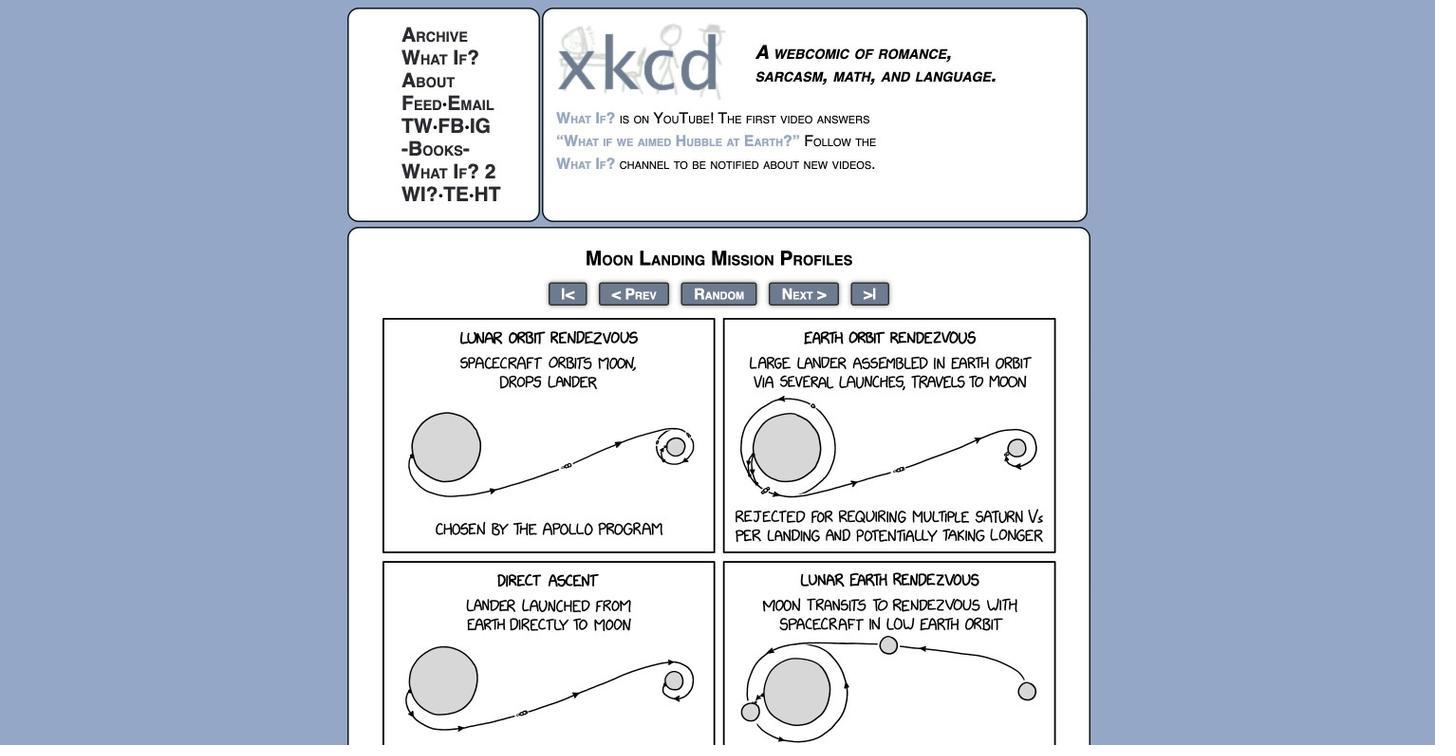 Task type: vqa. For each thing, say whether or not it's contained in the screenshot.
Moon Landing Mission Profiles image
yes



Task type: describe. For each thing, give the bounding box(es) containing it.
xkcd.com logo image
[[556, 22, 732, 101]]



Task type: locate. For each thing, give the bounding box(es) containing it.
moon landing mission profiles image
[[382, 318, 1056, 745]]



